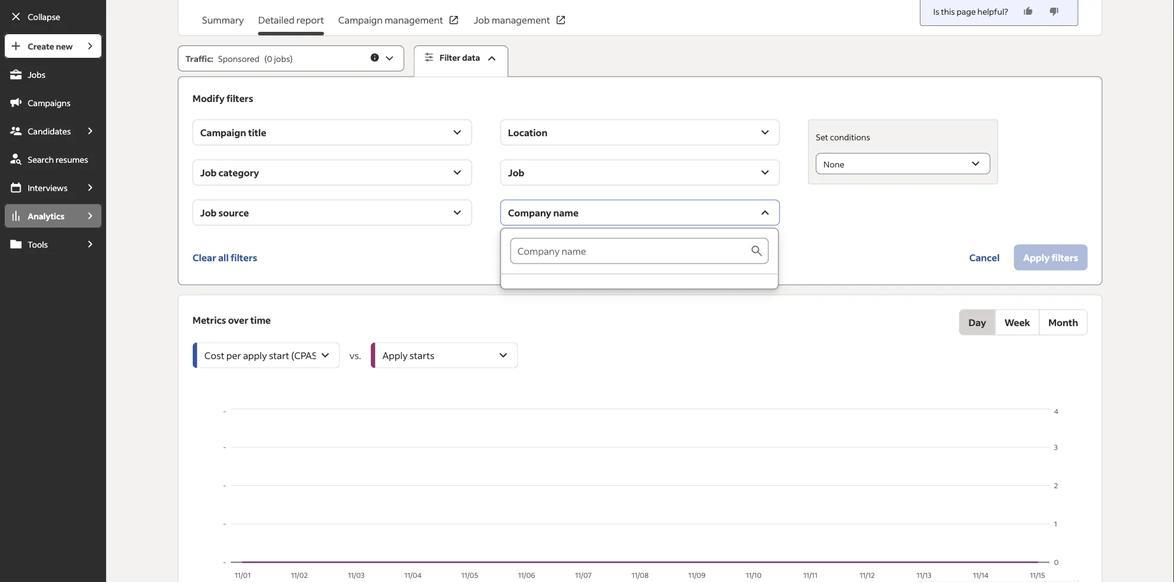 Task type: vqa. For each thing, say whether or not it's contained in the screenshot.
'time'
yes



Task type: locate. For each thing, give the bounding box(es) containing it.
job for job
[[508, 166, 524, 178]]

1 vertical spatial campaign
[[200, 126, 246, 138]]

job inside job management 'link'
[[474, 14, 490, 26]]

this page is not helpful image
[[1048, 5, 1060, 17]]

job inside job dropdown button
[[508, 166, 524, 178]]

job for job source
[[200, 206, 217, 219]]

search resumes link
[[4, 146, 103, 172]]

location
[[508, 126, 548, 138]]

day
[[969, 316, 986, 328]]

campaign management
[[338, 14, 443, 26]]

clear all filters
[[193, 251, 257, 263]]

job inside job source popup button
[[200, 206, 217, 219]]

search
[[28, 154, 54, 165]]

summary link
[[202, 13, 244, 35]]

sponsored
[[218, 53, 260, 64]]

job button
[[500, 160, 780, 186]]

job left category
[[200, 166, 217, 178]]

job up 'data'
[[474, 14, 490, 26]]

campaign management link
[[338, 13, 460, 35]]

filter data
[[440, 52, 480, 63]]

0 horizontal spatial campaign
[[200, 126, 246, 138]]

new
[[56, 41, 73, 51]]

management
[[385, 14, 443, 26], [492, 14, 550, 26]]

metrics
[[193, 314, 226, 326]]

campaign left title
[[200, 126, 246, 138]]

clear all filters button
[[193, 244, 257, 270]]

0 horizontal spatial management
[[385, 14, 443, 26]]

2 management from the left
[[492, 14, 550, 26]]

filters
[[226, 92, 253, 104], [231, 251, 257, 263]]

title
[[248, 126, 266, 138]]

0
[[267, 53, 272, 64]]

1 vertical spatial filters
[[231, 251, 257, 263]]

campaign for campaign title
[[200, 126, 246, 138]]

0 vertical spatial campaign
[[338, 14, 383, 26]]

analytics link
[[4, 203, 78, 229]]

week
[[1005, 316, 1030, 328]]

filters right modify
[[226, 92, 253, 104]]

1 management from the left
[[385, 14, 443, 26]]

all
[[218, 251, 229, 263]]

report
[[296, 14, 324, 26]]

traffic:
[[186, 53, 213, 64]]

)
[[290, 53, 293, 64]]

this filters data based on the type of traffic a job received, not the sponsored status of the job itself. some jobs may receive both sponsored and organic traffic. combined view shows all traffic. image
[[370, 52, 380, 63]]

set
[[816, 132, 828, 142]]

create new link
[[4, 33, 78, 59]]

analytics
[[28, 211, 64, 221]]

clear
[[193, 251, 216, 263]]

campaigns link
[[4, 90, 103, 116]]

1 horizontal spatial management
[[492, 14, 550, 26]]

set conditions
[[816, 132, 870, 142]]

name
[[553, 206, 579, 219]]

job
[[474, 14, 490, 26], [200, 166, 217, 178], [508, 166, 524, 178], [200, 206, 217, 219]]

region
[[193, 406, 1088, 582]]

cancel button
[[960, 244, 1009, 270]]

job left source
[[200, 206, 217, 219]]

campaign inside 'link'
[[338, 14, 383, 26]]

job down the location
[[508, 166, 524, 178]]

metrics over time
[[193, 314, 271, 326]]

campaign
[[338, 14, 383, 26], [200, 126, 246, 138]]

menu bar
[[0, 33, 106, 582]]

filters right all on the left of the page
[[231, 251, 257, 263]]

job inside job category "dropdown button"
[[200, 166, 217, 178]]

campaign inside popup button
[[200, 126, 246, 138]]

job source
[[200, 206, 249, 219]]

(
[[264, 53, 267, 64]]

filter data button
[[414, 45, 508, 77]]

candidates
[[28, 126, 71, 136]]

campaign up the this filters data based on the type of traffic a job received, not the sponsored status of the job itself. some jobs may receive both sponsored and organic traffic. combined view shows all traffic. icon
[[338, 14, 383, 26]]

1 horizontal spatial campaign
[[338, 14, 383, 26]]

create new
[[28, 41, 73, 51]]

collapse button
[[4, 4, 103, 29]]

jobs
[[274, 53, 290, 64]]

job for job management
[[474, 14, 490, 26]]

company name button
[[500, 200, 780, 226]]

collapse
[[28, 11, 60, 22]]



Task type: describe. For each thing, give the bounding box(es) containing it.
detailed report
[[258, 14, 324, 26]]

cancel
[[969, 251, 1000, 263]]

company name
[[508, 206, 579, 219]]

campaign for campaign management
[[338, 14, 383, 26]]

job management
[[474, 14, 550, 26]]

vs.
[[349, 349, 361, 361]]

modify filters
[[193, 92, 253, 104]]

job management link
[[474, 13, 567, 35]]

Company name field
[[510, 238, 750, 264]]

is this page helpful?
[[933, 6, 1008, 17]]

company
[[508, 206, 551, 219]]

management for job management
[[492, 14, 550, 26]]

location button
[[500, 119, 780, 145]]

jobs link
[[4, 61, 103, 87]]

detailed
[[258, 14, 295, 26]]

job source button
[[193, 200, 472, 226]]

summary
[[202, 14, 244, 26]]

over
[[228, 314, 248, 326]]

create
[[28, 41, 54, 51]]

this
[[941, 6, 955, 17]]

modify
[[193, 92, 225, 104]]

month
[[1049, 316, 1078, 328]]

management for campaign management
[[385, 14, 443, 26]]

none button
[[816, 153, 990, 174]]

resumes
[[56, 154, 88, 165]]

helpful?
[[978, 6, 1008, 17]]

candidates link
[[4, 118, 78, 144]]

job for job category
[[200, 166, 217, 178]]

jobs
[[28, 69, 46, 80]]

conditions
[[830, 132, 870, 142]]

filters inside clear all filters button
[[231, 251, 257, 263]]

campaign title button
[[193, 119, 472, 145]]

time
[[250, 314, 271, 326]]

0 vertical spatial filters
[[226, 92, 253, 104]]

is
[[933, 6, 939, 17]]

job category button
[[193, 160, 472, 186]]

filter
[[440, 52, 461, 63]]

category
[[219, 166, 259, 178]]

this page is helpful image
[[1022, 5, 1034, 17]]

traffic: sponsored ( 0 jobs )
[[186, 53, 293, 64]]

menu bar containing create new
[[0, 33, 106, 582]]

campaigns
[[28, 97, 71, 108]]

job category
[[200, 166, 259, 178]]

tools link
[[4, 231, 78, 257]]

source
[[219, 206, 249, 219]]

campaign title
[[200, 126, 266, 138]]

search resumes
[[28, 154, 88, 165]]

interviews
[[28, 182, 68, 193]]

company name list box
[[501, 229, 778, 289]]

data
[[462, 52, 480, 63]]

page
[[957, 6, 976, 17]]

interviews link
[[4, 175, 78, 201]]

tools
[[28, 239, 48, 249]]

detailed report link
[[258, 13, 324, 35]]

none
[[824, 159, 844, 169]]



